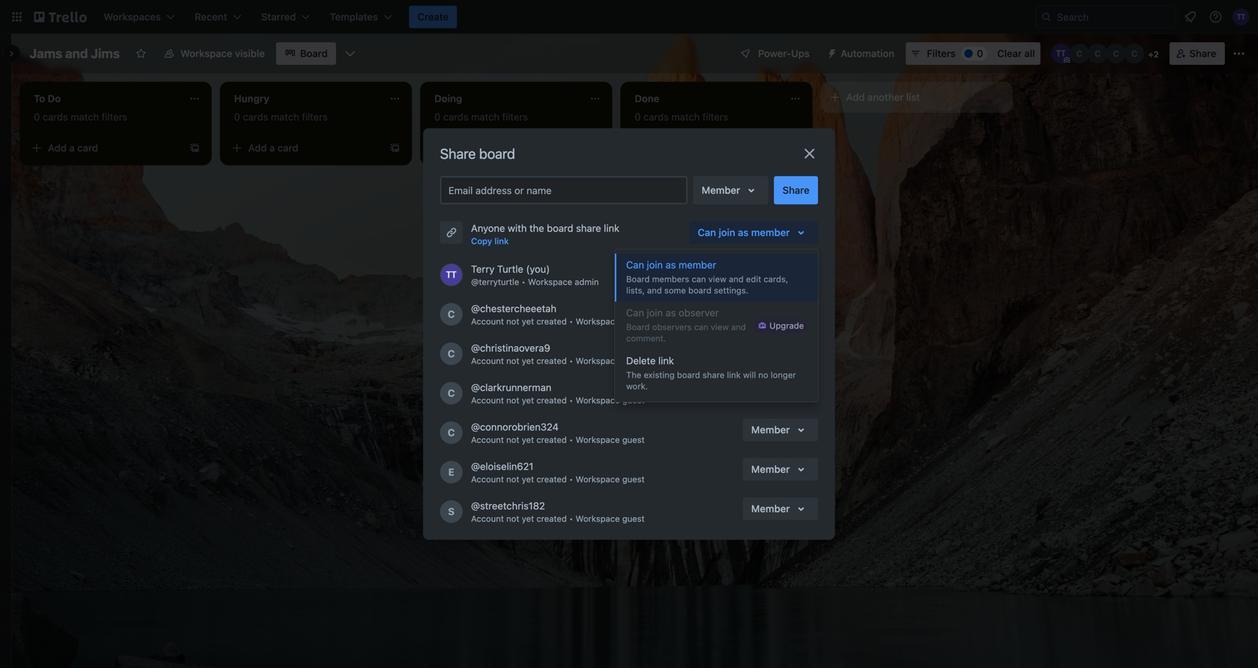 Task type: locate. For each thing, give the bounding box(es) containing it.
yet down @connorobrien324
[[522, 435, 534, 445]]

connorobrien324 (connorobrien324) image
[[1125, 44, 1145, 63], [440, 422, 463, 444]]

no
[[759, 370, 769, 380]]

1 created from the top
[[537, 317, 567, 327]]

as inside can join as observer board observers can view and comment.
[[666, 307, 676, 319]]

christinaovera9 (christinaovera9) image
[[1088, 44, 1108, 63], [440, 343, 463, 365]]

can join as member board members can view and edit cards, lists, and some board settings.
[[626, 259, 789, 296]]

4 yet from the top
[[522, 435, 534, 445]]

2 vertical spatial board
[[626, 322, 650, 332]]

4 0 cards match filters from the left
[[635, 111, 728, 123]]

1 horizontal spatial share
[[703, 370, 725, 380]]

guest inside @christinaovera9 account not yet created • workspace guest
[[622, 356, 645, 366]]

workspace
[[181, 48, 232, 59], [528, 277, 572, 287], [576, 317, 620, 327], [576, 356, 620, 366], [576, 396, 620, 406], [576, 435, 620, 445], [576, 475, 620, 485], [576, 514, 620, 524]]

0 horizontal spatial a
[[69, 142, 75, 154]]

yet down @eloiselin621
[[522, 475, 534, 485]]

yet down @streetchris182
[[522, 514, 534, 524]]

1 guest from the top
[[622, 317, 645, 327]]

2 yet from the top
[[522, 356, 534, 366]]

not down @chestercheeetah
[[507, 317, 520, 327]]

member button down member dropdown button
[[743, 498, 818, 521]]

1 vertical spatial as
[[666, 259, 676, 271]]

member button
[[693, 176, 769, 205], [743, 419, 818, 442], [743, 498, 818, 521]]

created up @eloiselin621 account not yet created • workspace guest
[[537, 435, 567, 445]]

member for @connorobrien324
[[752, 424, 790, 436]]

cards,
[[764, 274, 789, 284]]

terry turtle (terryturtle) image right the all
[[1052, 44, 1071, 63]]

account inside "@connorobrien324 account not yet created • workspace guest"
[[471, 435, 504, 445]]

can
[[692, 274, 706, 284], [694, 322, 709, 332]]

as for can join as member
[[666, 259, 676, 271]]

2 vertical spatial member button
[[743, 498, 818, 521]]

• inside terry turtle (you) @terryturtle • workspace admin
[[522, 277, 526, 287]]

board inside the can join as member board members can view and edit cards, lists, and some board settings.
[[626, 274, 650, 284]]

chestercheeetah (chestercheeetah) image left clarkrunnerman (clarkrunnerman) icon
[[1070, 44, 1090, 63]]

2 horizontal spatial card
[[478, 142, 499, 154]]

add for 1st add a card button from right
[[449, 142, 467, 154]]

not down @connorobrien324
[[507, 435, 520, 445]]

yet inside @streetchris182 account not yet created • workspace guest
[[522, 514, 534, 524]]

as up members
[[666, 259, 676, 271]]

1 vertical spatial share
[[440, 145, 476, 162]]

share down email address or name text box
[[576, 223, 601, 234]]

1 vertical spatial share button
[[774, 176, 818, 205]]

3 match from the left
[[471, 111, 500, 123]]

view down observer in the right of the page
[[711, 322, 729, 332]]

can inside popup button
[[698, 227, 716, 238]]

3 guest from the top
[[622, 396, 645, 406]]

3 created from the top
[[537, 396, 567, 406]]

2 add a card from the left
[[248, 142, 298, 154]]

member up members
[[679, 259, 717, 271]]

0 vertical spatial can
[[698, 227, 716, 238]]

board
[[300, 48, 328, 59], [626, 274, 650, 284], [626, 322, 650, 332]]

and left "jims"
[[65, 46, 88, 61]]

0 horizontal spatial create from template… image
[[189, 143, 200, 154]]

3 account from the top
[[471, 396, 504, 406]]

yet inside "@connorobrien324 account not yet created • workspace guest"
[[522, 435, 534, 445]]

board
[[479, 145, 515, 162], [547, 223, 574, 234], [689, 286, 712, 296], [677, 370, 700, 380]]

created
[[537, 317, 567, 327], [537, 356, 567, 366], [537, 396, 567, 406], [537, 435, 567, 445], [537, 475, 567, 485], [537, 514, 567, 524]]

1 horizontal spatial card
[[278, 142, 298, 154]]

clear all button
[[992, 42, 1041, 65]]

1 vertical spatial board
[[626, 274, 650, 284]]

2 a from the left
[[270, 142, 275, 154]]

• inside @eloiselin621 account not yet created • workspace guest
[[569, 475, 573, 485]]

share button down the 0 notifications image
[[1170, 42, 1225, 65]]

created for @streetchris182
[[537, 514, 567, 524]]

0 vertical spatial share
[[1190, 48, 1217, 59]]

created inside @chestercheeetah account not yet created • workspace guest
[[537, 317, 567, 327]]

filters
[[927, 48, 956, 59]]

share button down close image
[[774, 176, 818, 205]]

view inside can join as observer board observers can view and comment.
[[711, 322, 729, 332]]

not down @clarkrunnerman
[[507, 396, 520, 406]]

• down turtle
[[522, 277, 526, 287]]

1 horizontal spatial a
[[270, 142, 275, 154]]

4 guest from the top
[[622, 435, 645, 445]]

• inside @chestercheeetah account not yet created • workspace guest
[[569, 317, 573, 327]]

created up @streetchris182 account not yet created • workspace guest
[[537, 475, 567, 485]]

add for 1st create from template… icon from the right add a card button
[[248, 142, 267, 154]]

jams and jims
[[30, 46, 120, 61]]

board inside anyone with the board share link copy link
[[547, 223, 574, 234]]

member for can join as member board members can view and edit cards, lists, and some board settings.
[[679, 259, 717, 271]]

not
[[507, 317, 520, 327], [507, 356, 520, 366], [507, 396, 520, 406], [507, 435, 520, 445], [507, 475, 520, 485], [507, 514, 520, 524]]

1 horizontal spatial member
[[751, 227, 790, 238]]

account down @connorobrien324
[[471, 435, 504, 445]]

workspace left 'visible'
[[181, 48, 232, 59]]

workspace down (you)
[[528, 277, 572, 287]]

created inside @clarkrunnerman account not yet created • workspace guest
[[537, 396, 567, 406]]

c for rightmost connorobrien324 (connorobrien324) image
[[1132, 49, 1138, 59]]

work.
[[626, 382, 648, 392]]

board inside can join as observer board observers can view and comment.
[[626, 322, 650, 332]]

not down @christinaovera9
[[507, 356, 520, 366]]

1 vertical spatial can
[[626, 259, 644, 271]]

account down @clarkrunnerman
[[471, 396, 504, 406]]

1 vertical spatial member
[[679, 259, 717, 271]]

filters
[[102, 111, 127, 123], [302, 111, 328, 123], [502, 111, 528, 123], [703, 111, 728, 123]]

yet inside @chestercheeetah account not yet created • workspace guest
[[522, 317, 534, 327]]

1 vertical spatial join
[[647, 259, 663, 271]]

can inside the can join as member board members can view and edit cards, lists, and some board settings.
[[692, 274, 706, 284]]

• inside @christinaovera9 account not yet created • workspace guest
[[569, 356, 573, 366]]

join inside the can join as member board members can view and edit cards, lists, and some board settings.
[[647, 259, 663, 271]]

0 vertical spatial connorobrien324 (connorobrien324) image
[[1125, 44, 1145, 63]]

0 cards match filters
[[34, 111, 127, 123], [234, 111, 328, 123], [435, 111, 528, 123], [635, 111, 728, 123]]

account down @eloiselin621
[[471, 475, 504, 485]]

join inside popup button
[[719, 227, 736, 238]]

christinaovera9 (christinaovera9) image up clarkrunnerman (clarkrunnerman) image
[[440, 343, 463, 365]]

Email address or name text field
[[449, 181, 685, 200]]

member inside the can join as member board members can view and edit cards, lists, and some board settings.
[[679, 259, 717, 271]]

group
[[615, 250, 818, 402]]

the
[[626, 370, 642, 380]]

not inside @clarkrunnerman account not yet created • workspace guest
[[507, 396, 520, 406]]

guest inside "@connorobrien324 account not yet created • workspace guest"
[[622, 435, 645, 445]]

guest
[[622, 317, 645, 327], [622, 356, 645, 366], [622, 396, 645, 406], [622, 435, 645, 445], [622, 475, 645, 485], [622, 514, 645, 524]]

observer
[[679, 307, 719, 319]]

4 match from the left
[[672, 111, 700, 123]]

1 filters from the left
[[102, 111, 127, 123]]

member inside member dropdown button
[[752, 464, 790, 475]]

not inside @chestercheeetah account not yet created • workspace guest
[[507, 317, 520, 327]]

workspace down @eloiselin621 account not yet created • workspace guest
[[576, 514, 620, 524]]

workspace up @streetchris182 account not yet created • workspace guest
[[576, 475, 620, 485]]

join up the can join as member board members can view and edit cards, lists, and some board settings.
[[719, 227, 736, 238]]

member for @eloiselin621
[[752, 464, 790, 475]]

yet inside @christinaovera9 account not yet created • workspace guest
[[522, 356, 534, 366]]

account inside @christinaovera9 account not yet created • workspace guest
[[471, 356, 504, 366]]

2 card from the left
[[278, 142, 298, 154]]

c button
[[1070, 44, 1090, 63], [1088, 44, 1108, 63], [1107, 44, 1126, 63], [1125, 44, 1145, 63]]

@streetchris182 account not yet created • workspace guest
[[471, 501, 645, 524]]

member inside can join as member popup button
[[751, 227, 790, 238]]

workspace inside @chestercheeetah account not yet created • workspace guest
[[576, 317, 620, 327]]

0 horizontal spatial add a card
[[48, 142, 98, 154]]

power-ups
[[758, 48, 810, 59]]

0 vertical spatial share
[[576, 223, 601, 234]]

4 account from the top
[[471, 435, 504, 445]]

a
[[69, 142, 75, 154], [270, 142, 275, 154], [470, 142, 475, 154]]

1 not from the top
[[507, 317, 520, 327]]

c
[[1077, 49, 1083, 59], [1095, 49, 1101, 59], [1113, 49, 1120, 59], [1132, 49, 1138, 59], [448, 309, 455, 320], [448, 348, 455, 360], [448, 388, 455, 399], [448, 427, 455, 439]]

add for add a card button for 2nd create from template… icon from right
[[48, 142, 67, 154]]

created inside "@connorobrien324 account not yet created • workspace guest"
[[537, 435, 567, 445]]

6 account from the top
[[471, 514, 504, 524]]

workspace inside "@connorobrien324 account not yet created • workspace guest"
[[576, 435, 620, 445]]

1 vertical spatial can
[[694, 322, 709, 332]]

workspace inside @eloiselin621 account not yet created • workspace guest
[[576, 475, 620, 485]]

3 a from the left
[[470, 142, 475, 154]]

share inside delete link the existing board share link will no longer work.
[[703, 370, 725, 380]]

• up @eloiselin621 account not yet created • workspace guest
[[569, 435, 573, 445]]

turtle
[[497, 263, 524, 275]]

yet inside @clarkrunnerman account not yet created • workspace guest
[[522, 396, 534, 406]]

upgrade
[[770, 321, 804, 331]]

as up observers
[[666, 307, 676, 319]]

not down @streetchris182
[[507, 514, 520, 524]]

0
[[977, 48, 984, 59], [34, 111, 40, 123], [234, 111, 240, 123], [435, 111, 441, 123], [635, 111, 641, 123]]

yet down @chestercheeetah
[[522, 317, 534, 327]]

3 card from the left
[[478, 142, 499, 154]]

not down @eloiselin621
[[507, 475, 520, 485]]

as
[[738, 227, 749, 238], [666, 259, 676, 271], [666, 307, 676, 319]]

account inside @chestercheeetah account not yet created • workspace guest
[[471, 317, 504, 327]]

yet
[[522, 317, 534, 327], [522, 356, 534, 366], [522, 396, 534, 406], [522, 435, 534, 445], [522, 475, 534, 485], [522, 514, 534, 524]]

• inside @streetchris182 account not yet created • workspace guest
[[569, 514, 573, 524]]

2 add a card button from the left
[[226, 137, 384, 159]]

member
[[751, 227, 790, 238], [679, 259, 717, 271]]

workspace up "@connorobrien324 account not yet created • workspace guest"
[[576, 396, 620, 406]]

add
[[847, 91, 865, 103], [48, 142, 67, 154], [248, 142, 267, 154], [449, 142, 467, 154]]

0 horizontal spatial share
[[576, 223, 601, 234]]

primary element
[[0, 0, 1259, 34]]

yet down @christinaovera9
[[522, 356, 534, 366]]

and
[[65, 46, 88, 61], [729, 274, 744, 284], [647, 286, 662, 296], [732, 322, 746, 332]]

• for @chestercheeetah
[[569, 317, 573, 327]]

5 guest from the top
[[622, 475, 645, 485]]

not for @chestercheeetah
[[507, 317, 520, 327]]

@connorobrien324 account not yet created • workspace guest
[[471, 422, 645, 445]]

3 add a card button from the left
[[426, 137, 584, 159]]

1 c button from the left
[[1070, 44, 1090, 63]]

0 vertical spatial terry turtle (terryturtle) image
[[1052, 44, 1071, 63]]

share left will on the bottom right of page
[[703, 370, 725, 380]]

can inside the can join as member board members can view and edit cards, lists, and some board settings.
[[626, 259, 644, 271]]

can for observer
[[694, 322, 709, 332]]

can inside can join as observer board observers can view and comment.
[[626, 307, 644, 319]]

can
[[698, 227, 716, 238], [626, 259, 644, 271], [626, 307, 644, 319]]

add a card button for 1st create from template… icon from the right
[[226, 137, 384, 159]]

join
[[719, 227, 736, 238], [647, 259, 663, 271], [647, 307, 663, 319]]

0 horizontal spatial member
[[679, 259, 717, 271]]

can inside can join as observer board observers can view and comment.
[[694, 322, 709, 332]]

1 add a card from the left
[[48, 142, 98, 154]]

2 c button from the left
[[1088, 44, 1108, 63]]

join up members
[[647, 259, 663, 271]]

create button
[[409, 6, 457, 28]]

member button for @connorobrien324
[[743, 419, 818, 442]]

created inside @streetchris182 account not yet created • workspace guest
[[537, 514, 567, 524]]

link
[[604, 223, 620, 234], [495, 236, 509, 246], [659, 355, 674, 367], [727, 370, 741, 380]]

link down email address or name text box
[[604, 223, 620, 234]]

0 vertical spatial as
[[738, 227, 749, 238]]

terry turtle (terryturtle) image
[[1052, 44, 1071, 63], [440, 264, 463, 286]]

2 vertical spatial join
[[647, 307, 663, 319]]

account inside @eloiselin621 account not yet created • workspace guest
[[471, 475, 504, 485]]

workspace inside @streetchris182 account not yet created • workspace guest
[[576, 514, 620, 524]]

connorobrien324 (connorobrien324) image up e
[[440, 422, 463, 444]]

share
[[1190, 48, 1217, 59], [440, 145, 476, 162], [783, 184, 810, 196]]

can up the lists,
[[626, 259, 644, 271]]

1 horizontal spatial create from template… image
[[389, 143, 401, 154]]

the
[[530, 223, 544, 234]]

guest inside @chestercheeetah account not yet created • workspace guest
[[622, 317, 645, 327]]

1 horizontal spatial share
[[783, 184, 810, 196]]

board for can join as observer
[[626, 322, 650, 332]]

join up observers
[[647, 307, 663, 319]]

share button
[[1170, 42, 1225, 65], [774, 176, 818, 205]]

account down @chestercheeetah
[[471, 317, 504, 327]]

member up cards,
[[751, 227, 790, 238]]

add a card button
[[25, 137, 183, 159], [226, 137, 384, 159], [426, 137, 584, 159]]

add inside add another list button
[[847, 91, 865, 103]]

2 vertical spatial can
[[626, 307, 644, 319]]

card
[[77, 142, 98, 154], [278, 142, 298, 154], [478, 142, 499, 154]]

1 yet from the top
[[522, 317, 534, 327]]

workspace up @eloiselin621 account not yet created • workspace guest
[[576, 435, 620, 445]]

5 not from the top
[[507, 475, 520, 485]]

5 account from the top
[[471, 475, 504, 485]]

2 created from the top
[[537, 356, 567, 366]]

yet for @connorobrien324
[[522, 435, 534, 445]]

create from template… image
[[189, 143, 200, 154], [389, 143, 401, 154]]

(you)
[[526, 263, 550, 275]]

clarkrunnerman (clarkrunnerman) image
[[440, 382, 463, 405]]

2 filters from the left
[[302, 111, 328, 123]]

0 horizontal spatial terry turtle (terryturtle) image
[[440, 264, 463, 286]]

not inside @streetchris182 account not yet created • workspace guest
[[507, 514, 520, 524]]

view
[[709, 274, 727, 284], [711, 322, 729, 332]]

account inside @clarkrunnerman account not yet created • workspace guest
[[471, 396, 504, 406]]

add another list button
[[821, 82, 1013, 113]]

c for the chestercheeetah (chestercheeetah) image to the left
[[448, 309, 455, 320]]

0 horizontal spatial share button
[[774, 176, 818, 205]]

0 horizontal spatial card
[[77, 142, 98, 154]]

christinaovera9 (christinaovera9) image down search field
[[1088, 44, 1108, 63]]

not inside @eloiselin621 account not yet created • workspace guest
[[507, 475, 520, 485]]

view inside the can join as member board members can view and edit cards, lists, and some board settings.
[[709, 274, 727, 284]]

2 not from the top
[[507, 356, 520, 366]]

created inside @christinaovera9 account not yet created • workspace guest
[[537, 356, 567, 366]]

can join as observer board observers can view and comment.
[[626, 307, 746, 344]]

1 card from the left
[[77, 142, 98, 154]]

6 yet from the top
[[522, 514, 534, 524]]

automation
[[841, 48, 895, 59]]

share inside anyone with the board share link copy link
[[576, 223, 601, 234]]

3 not from the top
[[507, 396, 520, 406]]

account inside @streetchris182 account not yet created • workspace guest
[[471, 514, 504, 524]]

e
[[448, 467, 455, 478]]

as inside the can join as member board members can view and edit cards, lists, and some board settings.
[[666, 259, 676, 271]]

ups
[[791, 48, 810, 59]]

s
[[448, 506, 455, 518]]

observers
[[652, 322, 692, 332]]

• up @streetchris182 account not yet created • workspace guest
[[569, 475, 573, 485]]

yet inside @eloiselin621 account not yet created • workspace guest
[[522, 475, 534, 485]]

account
[[471, 317, 504, 327], [471, 356, 504, 366], [471, 396, 504, 406], [471, 435, 504, 445], [471, 475, 504, 485], [471, 514, 504, 524]]

member button up the can join as member
[[693, 176, 769, 205]]

created up "@connorobrien324 account not yet created • workspace guest"
[[537, 396, 567, 406]]

1 cards from the left
[[43, 111, 68, 123]]

2 0 cards match filters from the left
[[234, 111, 328, 123]]

1 add a card button from the left
[[25, 137, 183, 159]]

a for 2nd create from template… icon from right
[[69, 142, 75, 154]]

workspace inside @clarkrunnerman account not yet created • workspace guest
[[576, 396, 620, 406]]

add a card
[[48, 142, 98, 154], [248, 142, 298, 154], [449, 142, 499, 154]]

1 vertical spatial member button
[[743, 419, 818, 442]]

2 horizontal spatial add a card
[[449, 142, 499, 154]]

• for @streetchris182
[[569, 514, 573, 524]]

2 horizontal spatial a
[[470, 142, 475, 154]]

created up @christinaovera9 account not yet created • workspace guest
[[537, 317, 567, 327]]

eloiselin621 (eloiselin621) image
[[440, 461, 463, 484]]

0 vertical spatial christinaovera9 (christinaovera9) image
[[1088, 44, 1108, 63]]

0 horizontal spatial share
[[440, 145, 476, 162]]

not inside "@connorobrien324 account not yet created • workspace guest"
[[507, 435, 520, 445]]

and down 'settings.'
[[732, 322, 746, 332]]

2 vertical spatial share
[[783, 184, 810, 196]]

power-
[[758, 48, 791, 59]]

join for can join as observer board observers can view and comment.
[[647, 307, 663, 319]]

delete link the existing board share link will no longer work.
[[626, 355, 796, 392]]

3 yet from the top
[[522, 396, 534, 406]]

1 account from the top
[[471, 317, 504, 327]]

5 created from the top
[[537, 475, 567, 485]]

visible
[[235, 48, 265, 59]]

created for @christinaovera9
[[537, 356, 567, 366]]

edit
[[746, 274, 762, 284]]

created down @streetchris182
[[537, 514, 567, 524]]

@christinaovera9
[[471, 343, 550, 354]]

1 vertical spatial view
[[711, 322, 729, 332]]

2 vertical spatial as
[[666, 307, 676, 319]]

streetchris182 (streetchris182) image
[[440, 501, 463, 523]]

1 vertical spatial terry turtle (terryturtle) image
[[440, 264, 463, 286]]

clear all
[[998, 48, 1035, 59]]

copy link button
[[471, 234, 509, 248]]

board left customize views image
[[300, 48, 328, 59]]

guest inside @eloiselin621 account not yet created • workspace guest
[[622, 475, 645, 485]]

1 horizontal spatial add a card
[[248, 142, 298, 154]]

can for member
[[692, 274, 706, 284]]

workspace down admin
[[576, 317, 620, 327]]

view up 'settings.'
[[709, 274, 727, 284]]

guest inside @streetchris182 account not yet created • workspace guest
[[622, 514, 645, 524]]

view for member
[[709, 274, 727, 284]]

can down observer in the right of the page
[[694, 322, 709, 332]]

workspace inside @christinaovera9 account not yet created • workspace guest
[[576, 356, 620, 366]]

as up 'edit'
[[738, 227, 749, 238]]

match
[[71, 111, 99, 123], [271, 111, 299, 123], [471, 111, 500, 123], [672, 111, 700, 123]]

can up the can join as member board members can view and edit cards, lists, and some board settings.
[[698, 227, 716, 238]]

guest for @eloiselin621
[[622, 475, 645, 485]]

1 a from the left
[[69, 142, 75, 154]]

some
[[665, 286, 686, 296]]

workspace inside button
[[181, 48, 232, 59]]

created up @clarkrunnerman account not yet created • workspace guest
[[537, 356, 567, 366]]

@eloiselin621
[[471, 461, 534, 473]]

as inside can join as member popup button
[[738, 227, 749, 238]]

1 horizontal spatial share button
[[1170, 42, 1225, 65]]

1 vertical spatial share
[[703, 370, 725, 380]]

1 vertical spatial christinaovera9 (christinaovera9) image
[[440, 343, 463, 365]]

connorobrien324 (connorobrien324) image left +
[[1125, 44, 1145, 63]]

card for 2nd create from template… icon from right
[[77, 142, 98, 154]]

1 vertical spatial connorobrien324 (connorobrien324) image
[[440, 422, 463, 444]]

0 horizontal spatial connorobrien324 (connorobrien324) image
[[440, 422, 463, 444]]

4 not from the top
[[507, 435, 520, 445]]

board inside the can join as member board members can view and edit cards, lists, and some board settings.
[[689, 286, 712, 296]]

not inside @christinaovera9 account not yet created • workspace guest
[[507, 356, 520, 366]]

card for 1st create from template… icon from the right
[[278, 142, 298, 154]]

longer
[[771, 370, 796, 380]]

0 vertical spatial can
[[692, 274, 706, 284]]

0 vertical spatial member
[[751, 227, 790, 238]]

and inside can join as observer board observers can view and comment.
[[732, 322, 746, 332]]

can down the lists,
[[626, 307, 644, 319]]

0 horizontal spatial add a card button
[[25, 137, 183, 159]]

board up comment.
[[626, 322, 650, 332]]

comment.
[[626, 334, 666, 344]]

1 vertical spatial chestercheeetah (chestercheeetah) image
[[440, 303, 463, 326]]

•
[[522, 277, 526, 287], [569, 317, 573, 327], [569, 356, 573, 366], [569, 396, 573, 406], [569, 435, 573, 445], [569, 475, 573, 485], [569, 514, 573, 524]]

workspace for @streetchris182
[[576, 514, 620, 524]]

2 guest from the top
[[622, 356, 645, 366]]

• up @christinaovera9 account not yet created • workspace guest
[[569, 317, 573, 327]]

clarkrunnerman (clarkrunnerman) image
[[1107, 44, 1126, 63]]

chestercheeetah (chestercheeetah) image left @chestercheeetah
[[440, 303, 463, 326]]

0 vertical spatial view
[[709, 274, 727, 284]]

1 horizontal spatial chestercheeetah (chestercheeetah) image
[[1070, 44, 1090, 63]]

2 horizontal spatial add a card button
[[426, 137, 584, 159]]

1 horizontal spatial connorobrien324 (connorobrien324) image
[[1125, 44, 1145, 63]]

• up @clarkrunnerman account not yet created • workspace guest
[[569, 356, 573, 366]]

• down @eloiselin621 account not yet created • workspace guest
[[569, 514, 573, 524]]

will
[[743, 370, 756, 380]]

• inside "@connorobrien324 account not yet created • workspace guest"
[[569, 435, 573, 445]]

join inside can join as observer board observers can view and comment.
[[647, 307, 663, 319]]

• for @eloiselin621
[[569, 475, 573, 485]]

member button for @streetchris182
[[743, 498, 818, 521]]

6 not from the top
[[507, 514, 520, 524]]

5 yet from the top
[[522, 475, 534, 485]]

member
[[702, 184, 741, 196], [752, 424, 790, 436], [752, 464, 790, 475], [752, 503, 790, 515]]

guest inside @clarkrunnerman account not yet created • workspace guest
[[622, 396, 645, 406]]

• up "@connorobrien324 account not yet created • workspace guest"
[[569, 396, 573, 406]]

yet down @clarkrunnerman
[[522, 396, 534, 406]]

created inside @eloiselin621 account not yet created • workspace guest
[[537, 475, 567, 485]]

• inside @clarkrunnerman account not yet created • workspace guest
[[569, 396, 573, 406]]

all
[[1025, 48, 1035, 59]]

0 vertical spatial join
[[719, 227, 736, 238]]

terry turtle (terryturtle) image left terry
[[440, 264, 463, 286]]

workspace for @clarkrunnerman
[[576, 396, 620, 406]]

account down @streetchris182
[[471, 514, 504, 524]]

2 account from the top
[[471, 356, 504, 366]]

board up the lists,
[[626, 274, 650, 284]]

6 guest from the top
[[622, 514, 645, 524]]

member button up member dropdown button
[[743, 419, 818, 442]]

6 created from the top
[[537, 514, 567, 524]]

chestercheeetah (chestercheeetah) image
[[1070, 44, 1090, 63], [440, 303, 463, 326]]

4 c button from the left
[[1125, 44, 1145, 63]]

can right members
[[692, 274, 706, 284]]

4 created from the top
[[537, 435, 567, 445]]

workspace left delete
[[576, 356, 620, 366]]

0 horizontal spatial chestercheeetah (chestercheeetah) image
[[440, 303, 463, 326]]

and up 'settings.'
[[729, 274, 744, 284]]

1 horizontal spatial add a card button
[[226, 137, 384, 159]]

account down @christinaovera9
[[471, 356, 504, 366]]



Task type: vqa. For each thing, say whether or not it's contained in the screenshot.
2nd THE C button from the left
yes



Task type: describe. For each thing, give the bounding box(es) containing it.
@chestercheeetah
[[471, 303, 557, 315]]

@clarkrunnerman
[[471, 382, 552, 394]]

can for can join as member
[[698, 227, 716, 238]]

2 match from the left
[[271, 111, 299, 123]]

c for left connorobrien324 (connorobrien324) image
[[448, 427, 455, 439]]

terry turtle (you) @terryturtle • workspace admin
[[471, 263, 599, 287]]

copy
[[471, 236, 492, 246]]

join for can join as member
[[719, 227, 736, 238]]

guest for @chestercheeetah
[[622, 317, 645, 327]]

2 create from template… image from the left
[[389, 143, 401, 154]]

c for the left christinaovera9 (christinaovera9) icon
[[448, 348, 455, 360]]

account for @connorobrien324
[[471, 435, 504, 445]]

guest for @clarkrunnerman
[[622, 396, 645, 406]]

not for @streetchris182
[[507, 514, 520, 524]]

0 horizontal spatial christinaovera9 (christinaovera9) image
[[440, 343, 463, 365]]

can join as member button
[[690, 222, 818, 244]]

account for @clarkrunnerman
[[471, 396, 504, 406]]

member for @streetchris182
[[752, 503, 790, 515]]

1 0 cards match filters from the left
[[34, 111, 127, 123]]

2 cards from the left
[[243, 111, 268, 123]]

add a card button for 2nd create from template… icon from right
[[25, 137, 183, 159]]

group containing can join as member
[[615, 250, 818, 402]]

power-ups button
[[730, 42, 818, 65]]

join for can join as member board members can view and edit cards, lists, and some board settings.
[[647, 259, 663, 271]]

as for can join as observer
[[666, 307, 676, 319]]

1 horizontal spatial christinaovera9 (christinaovera9) image
[[1088, 44, 1108, 63]]

@chestercheeetah account not yet created • workspace guest
[[471, 303, 645, 327]]

4 filters from the left
[[703, 111, 728, 123]]

0 vertical spatial member button
[[693, 176, 769, 205]]

c for clarkrunnerman (clarkrunnerman) image
[[448, 388, 455, 399]]

c for clarkrunnerman (clarkrunnerman) icon
[[1113, 49, 1120, 59]]

delete
[[626, 355, 656, 367]]

member for can join as member
[[751, 227, 790, 238]]

not for @connorobrien324
[[507, 435, 520, 445]]

board for can join as member
[[626, 274, 650, 284]]

@clarkrunnerman account not yet created • workspace guest
[[471, 382, 645, 406]]

settings.
[[714, 286, 749, 296]]

3 0 cards match filters from the left
[[435, 111, 528, 123]]

+
[[1149, 49, 1154, 59]]

add for add another list button
[[847, 91, 865, 103]]

switch to… image
[[10, 10, 24, 24]]

account for @streetchris182
[[471, 514, 504, 524]]

can for can join as member board members can view and edit cards, lists, and some board settings.
[[626, 259, 644, 271]]

@terryturtle
[[471, 277, 519, 287]]

anyone
[[471, 223, 505, 234]]

add a card for 2nd create from template… icon from right
[[48, 142, 98, 154]]

account for @eloiselin621
[[471, 475, 504, 485]]

can for can join as observer board observers can view and comment.
[[626, 307, 644, 319]]

admin
[[575, 277, 599, 287]]

3 cards from the left
[[443, 111, 469, 123]]

search image
[[1041, 11, 1053, 23]]

not for @eloiselin621
[[507, 475, 520, 485]]

board link
[[276, 42, 336, 65]]

3 add a card from the left
[[449, 142, 499, 154]]

members
[[652, 274, 690, 284]]

@christinaovera9 account not yet created • workspace guest
[[471, 343, 645, 366]]

yet for @christinaovera9
[[522, 356, 534, 366]]

member button
[[743, 459, 818, 481]]

workspace inside terry turtle (you) @terryturtle • workspace admin
[[528, 277, 572, 287]]

created for @clarkrunnerman
[[537, 396, 567, 406]]

+ 2
[[1149, 49, 1159, 59]]

terry turtle (terryturtle) image
[[1233, 8, 1250, 25]]

workspace visible button
[[155, 42, 273, 65]]

1 create from template… image from the left
[[189, 143, 200, 154]]

link down anyone in the left of the page
[[495, 236, 509, 246]]

1 horizontal spatial terry turtle (terryturtle) image
[[1052, 44, 1071, 63]]

created for @chestercheeetah
[[537, 317, 567, 327]]

open information menu image
[[1209, 10, 1223, 24]]

close image
[[801, 145, 818, 162]]

add a card for 1st create from template… icon from the right
[[248, 142, 298, 154]]

star or unstar board image
[[135, 48, 147, 59]]

add another list
[[847, 91, 920, 103]]

link left will on the bottom right of page
[[727, 370, 741, 380]]

link up existing
[[659, 355, 674, 367]]

a for 1st create from template… icon from the right
[[270, 142, 275, 154]]

1 match from the left
[[71, 111, 99, 123]]

3 c button from the left
[[1107, 44, 1126, 63]]

show menu image
[[1232, 47, 1247, 61]]

yet for @chestercheeetah
[[522, 317, 534, 327]]

with
[[508, 223, 527, 234]]

board inside delete link the existing board share link will no longer work.
[[677, 370, 700, 380]]

yet for @eloiselin621
[[522, 475, 534, 485]]

lists,
[[626, 286, 645, 296]]

• for @clarkrunnerman
[[569, 396, 573, 406]]

anyone with the board share link copy link
[[471, 223, 620, 246]]

share board
[[440, 145, 515, 162]]

• for @connorobrien324
[[569, 435, 573, 445]]

clear
[[998, 48, 1022, 59]]

automation button
[[821, 42, 903, 65]]

workspace visible
[[181, 48, 265, 59]]

existing
[[644, 370, 675, 380]]

another
[[868, 91, 904, 103]]

sm image
[[821, 42, 841, 62]]

2 horizontal spatial share
[[1190, 48, 1217, 59]]

list
[[907, 91, 920, 103]]

0 vertical spatial share button
[[1170, 42, 1225, 65]]

account for @chestercheeetah
[[471, 317, 504, 327]]

workspace for @chestercheeetah
[[576, 317, 620, 327]]

yet for @clarkrunnerman
[[522, 396, 534, 406]]

3 filters from the left
[[502, 111, 528, 123]]

0 notifications image
[[1182, 8, 1199, 25]]

guest for @streetchris182
[[622, 514, 645, 524]]

customize views image
[[343, 47, 357, 61]]

• for @christinaovera9
[[569, 356, 573, 366]]

@streetchris182
[[471, 501, 545, 512]]

terry
[[471, 263, 495, 275]]

and right the lists,
[[647, 286, 662, 296]]

2
[[1154, 49, 1159, 59]]

c for the topmost the chestercheeetah (chestercheeetah) image
[[1077, 49, 1083, 59]]

not for @clarkrunnerman
[[507, 396, 520, 406]]

Search field
[[1053, 6, 1176, 28]]

yet for @streetchris182
[[522, 514, 534, 524]]

Board name text field
[[23, 42, 127, 65]]

created for @eloiselin621
[[537, 475, 567, 485]]

can join as member
[[698, 227, 790, 238]]

jims
[[91, 46, 120, 61]]

jams
[[30, 46, 62, 61]]

guest for @connorobrien324
[[622, 435, 645, 445]]

upgrade button
[[756, 319, 807, 333]]

account for @christinaovera9
[[471, 356, 504, 366]]

view for observer
[[711, 322, 729, 332]]

c for christinaovera9 (christinaovera9) icon to the right
[[1095, 49, 1101, 59]]

@connorobrien324
[[471, 422, 559, 433]]

workspace for @connorobrien324
[[576, 435, 620, 445]]

create
[[418, 11, 449, 23]]

and inside board name text box
[[65, 46, 88, 61]]

@eloiselin621 account not yet created • workspace guest
[[471, 461, 645, 485]]

0 vertical spatial chestercheeetah (chestercheeetah) image
[[1070, 44, 1090, 63]]

not for @christinaovera9
[[507, 356, 520, 366]]

created for @connorobrien324
[[537, 435, 567, 445]]

guest for @christinaovera9
[[622, 356, 645, 366]]

workspace for @eloiselin621
[[576, 475, 620, 485]]

0 vertical spatial board
[[300, 48, 328, 59]]

workspace for @christinaovera9
[[576, 356, 620, 366]]

4 cards from the left
[[644, 111, 669, 123]]



